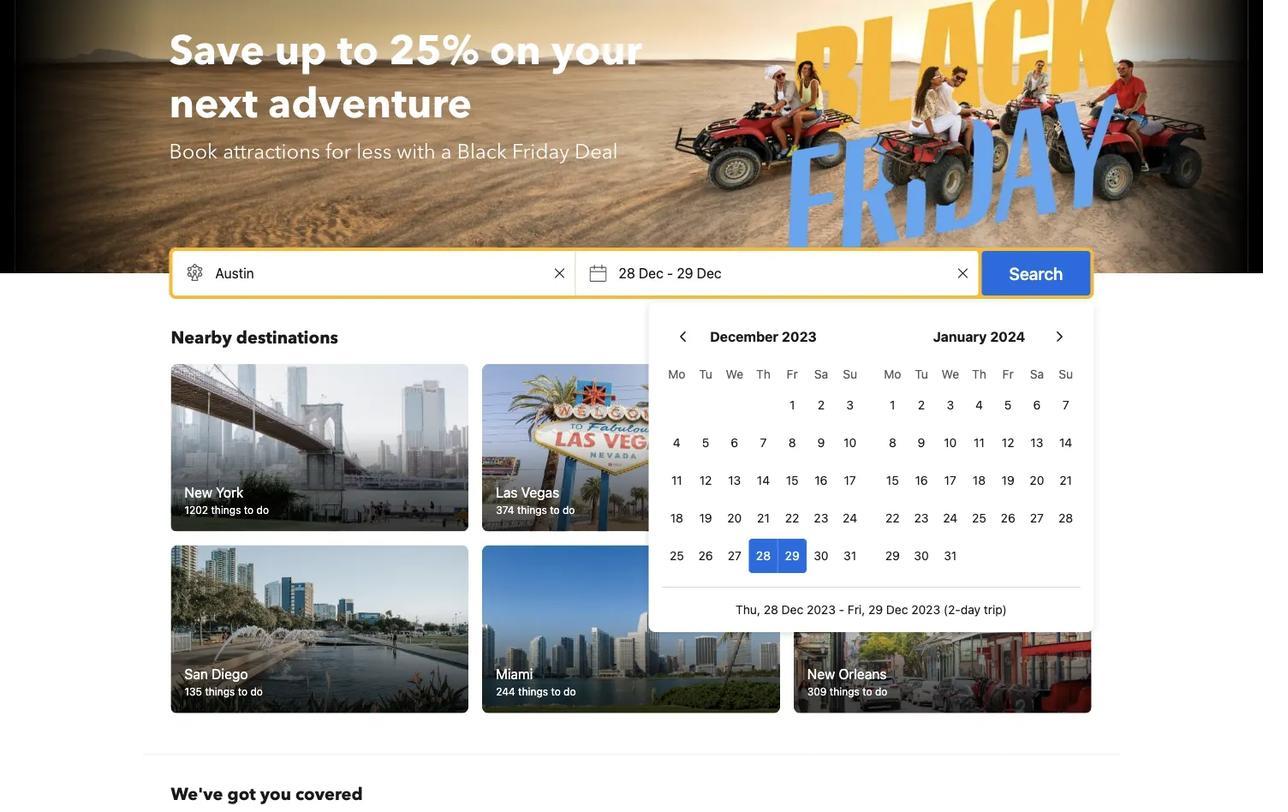 Task type: locate. For each thing, give the bounding box(es) containing it.
to for las vegas
[[550, 504, 560, 516]]

1 horizontal spatial 15
[[887, 473, 899, 487]]

14
[[1060, 436, 1073, 450], [757, 473, 770, 487]]

0 horizontal spatial 11
[[672, 473, 683, 487]]

0 horizontal spatial 12
[[700, 473, 712, 487]]

fr up 5 checkbox
[[1003, 367, 1014, 381]]

1 we from the left
[[726, 367, 744, 381]]

7 January 2024 checkbox
[[1052, 388, 1081, 422]]

15 left 16 december 2023 checkbox
[[786, 473, 799, 487]]

1 horizontal spatial fr
[[1003, 367, 1014, 381]]

18 December 2023 checkbox
[[663, 501, 692, 535]]

things inside las vegas 374 things to do
[[517, 504, 547, 516]]

0 horizontal spatial -
[[667, 265, 674, 281]]

fr for 2024
[[1003, 367, 1014, 381]]

14 right 13 january 2024 checkbox
[[1060, 436, 1073, 450]]

things inside san diego 135 things to do
[[205, 686, 235, 698]]

0 horizontal spatial 18
[[671, 511, 684, 525]]

2 we from the left
[[942, 367, 960, 381]]

20 right 19 january 2024 checkbox
[[1030, 473, 1045, 487]]

1 horizontal spatial 5
[[1005, 398, 1012, 412]]

new up 1202
[[185, 484, 212, 500]]

sa
[[815, 367, 829, 381], [1030, 367, 1044, 381]]

1 fr from the left
[[787, 367, 798, 381]]

tu for january
[[915, 367, 929, 381]]

0 horizontal spatial 16
[[815, 473, 828, 487]]

york
[[216, 484, 244, 500]]

30 inside checkbox
[[814, 549, 829, 563]]

su
[[843, 367, 858, 381], [1059, 367, 1074, 381]]

11 for 11 december 2023 option
[[672, 473, 683, 487]]

1 horizontal spatial 24
[[944, 511, 958, 525]]

309
[[808, 686, 827, 698]]

19 for 19 december 2023 'option'
[[700, 511, 712, 525]]

do right 374
[[563, 504, 575, 516]]

9 inside checkbox
[[918, 436, 926, 450]]

1 16 from the left
[[815, 473, 828, 487]]

17 December 2023 checkbox
[[836, 464, 865, 498]]

do right 135
[[251, 686, 263, 698]]

2 sa from the left
[[1030, 367, 1044, 381]]

do
[[257, 504, 269, 516], [563, 504, 575, 516], [871, 504, 884, 516], [251, 686, 263, 698], [564, 686, 576, 698], [876, 686, 888, 698]]

8 for 8 december 2023 checkbox at the bottom right of page
[[789, 436, 796, 450]]

2 th from the left
[[972, 367, 987, 381]]

we
[[726, 367, 744, 381], [942, 367, 960, 381]]

22 left 117 on the right of page
[[786, 511, 800, 525]]

1 su from the left
[[843, 367, 858, 381]]

6 December 2023 checkbox
[[720, 426, 749, 460]]

23
[[814, 511, 829, 525], [915, 511, 929, 525]]

2 2 from the left
[[918, 398, 925, 412]]

22 inside checkbox
[[786, 511, 800, 525]]

30 right 29 january 2024 checkbox
[[915, 549, 929, 563]]

0 horizontal spatial mo
[[668, 367, 686, 381]]

16 December 2023 checkbox
[[807, 464, 836, 498]]

18 inside option
[[671, 511, 684, 525]]

0 horizontal spatial 23
[[814, 511, 829, 525]]

su up 7 option
[[1059, 367, 1074, 381]]

7
[[1063, 398, 1070, 412], [760, 436, 767, 450]]

to inside new orleans 309 things to do
[[863, 686, 873, 698]]

24 right 23 checkbox
[[944, 511, 958, 525]]

book
[[169, 138, 218, 166]]

2 16 from the left
[[915, 473, 928, 487]]

23 January 2024 checkbox
[[907, 501, 936, 535]]

things inside 'miami 244 things to do'
[[518, 686, 548, 698]]

to inside save up to 25% on your next adventure book attractions for less with a black friday deal
[[337, 23, 379, 79]]

1 2 from the left
[[818, 398, 825, 412]]

0 horizontal spatial 3
[[847, 398, 854, 412]]

1 17 from the left
[[844, 473, 857, 487]]

19 inside checkbox
[[1002, 473, 1015, 487]]

fr up 1 option on the right
[[787, 367, 798, 381]]

30
[[814, 549, 829, 563], [915, 549, 929, 563]]

2 mo from the left
[[884, 367, 902, 381]]

attractions
[[223, 138, 320, 166]]

4 right '3' checkbox
[[976, 398, 983, 412]]

th for january
[[972, 367, 987, 381]]

24
[[843, 511, 858, 525], [944, 511, 958, 525]]

san
[[185, 665, 208, 682]]

mo for january
[[884, 367, 902, 381]]

1 22 from the left
[[786, 511, 800, 525]]

16 right 15 option
[[915, 473, 928, 487]]

0 horizontal spatial fr
[[787, 367, 798, 381]]

25 December 2023 checkbox
[[663, 539, 692, 573]]

0 vertical spatial 26
[[1001, 511, 1016, 525]]

0 vertical spatial 20
[[1030, 473, 1045, 487]]

31 right 30 option
[[944, 549, 957, 563]]

16 for 16 december 2023 checkbox
[[815, 473, 828, 487]]

1 horizontal spatial grid
[[879, 357, 1081, 573]]

1 for december
[[790, 398, 795, 412]]

1 horizontal spatial sa
[[1030, 367, 1044, 381]]

20 right 19 december 2023 'option'
[[728, 511, 742, 525]]

1 10 from the left
[[844, 436, 857, 450]]

24 inside 24 checkbox
[[944, 511, 958, 525]]

su for 2023
[[843, 367, 858, 381]]

31 inside checkbox
[[844, 549, 857, 563]]

2 tu from the left
[[915, 367, 929, 381]]

29 December 2023 checkbox
[[778, 539, 807, 573]]

0 vertical spatial 25
[[972, 511, 987, 525]]

16 January 2024 checkbox
[[907, 464, 936, 498]]

4
[[976, 398, 983, 412], [673, 436, 681, 450]]

1 vertical spatial 7
[[760, 436, 767, 450]]

1 horizontal spatial 26
[[1001, 511, 1016, 525]]

1 horizontal spatial 21
[[1060, 473, 1073, 487]]

17 right 16 december 2023 checkbox
[[844, 473, 857, 487]]

1 inside checkbox
[[890, 398, 896, 412]]

1 23 from the left
[[814, 511, 829, 525]]

destinations
[[236, 326, 338, 350]]

15 inside option
[[887, 473, 899, 487]]

th
[[757, 367, 771, 381], [972, 367, 987, 381]]

14 January 2024 checkbox
[[1052, 426, 1081, 460]]

26 right 25 january 2024 checkbox
[[1001, 511, 1016, 525]]

fr
[[787, 367, 798, 381], [1003, 367, 1014, 381]]

1 horizontal spatial mo
[[884, 367, 902, 381]]

0 horizontal spatial we
[[726, 367, 744, 381]]

save up to 25% on your next adventure book attractions for less with a black friday deal
[[169, 23, 642, 166]]

-
[[667, 265, 674, 281], [839, 603, 845, 617]]

0 vertical spatial 13
[[1031, 436, 1044, 450]]

tu down december
[[699, 367, 713, 381]]

1 horizontal spatial 25
[[972, 511, 987, 525]]

th up 4 checkbox
[[972, 367, 987, 381]]

you
[[260, 782, 291, 806]]

1 horizontal spatial 27
[[1031, 511, 1044, 525]]

11
[[974, 436, 985, 450], [672, 473, 683, 487]]

west
[[834, 484, 866, 500]]

things
[[211, 504, 241, 516], [517, 504, 547, 516], [826, 504, 856, 516], [205, 686, 235, 698], [518, 686, 548, 698], [830, 686, 860, 698]]

6 right 5 checkbox
[[1034, 398, 1041, 412]]

12
[[1002, 436, 1015, 450], [700, 473, 712, 487]]

1 30 from the left
[[814, 549, 829, 563]]

do for new york
[[257, 504, 269, 516]]

21 inside option
[[758, 511, 770, 525]]

2 fr from the left
[[1003, 367, 1014, 381]]

0 vertical spatial new
[[185, 484, 212, 500]]

0 horizontal spatial su
[[843, 367, 858, 381]]

mo for december
[[668, 367, 686, 381]]

6 right 5 option
[[731, 436, 739, 450]]

21 right "20" checkbox
[[1060, 473, 1073, 487]]

30 inside option
[[915, 549, 929, 563]]

things down diego
[[205, 686, 235, 698]]

5 January 2024 checkbox
[[994, 388, 1023, 422]]

to inside las vegas 374 things to do
[[550, 504, 560, 516]]

to right 1202
[[244, 504, 254, 516]]

0 horizontal spatial 8
[[789, 436, 796, 450]]

5 right 4 december 2023 'option'
[[702, 436, 710, 450]]

0 horizontal spatial 31
[[844, 549, 857, 563]]

do right 244
[[564, 686, 576, 698]]

we've got you covered
[[171, 782, 363, 806]]

thu,
[[736, 603, 761, 617]]

0 horizontal spatial new
[[185, 484, 212, 500]]

miami 244 things to do
[[496, 665, 576, 698]]

1 vertical spatial new
[[808, 665, 836, 682]]

0 horizontal spatial 30
[[814, 549, 829, 563]]

to right up
[[337, 23, 379, 79]]

do for new orleans
[[876, 686, 888, 698]]

0 horizontal spatial 19
[[700, 511, 712, 525]]

2 3 from the left
[[947, 398, 955, 412]]

to right 244
[[551, 686, 561, 698]]

13 January 2024 checkbox
[[1023, 426, 1052, 460]]

18 left 19 december 2023 'option'
[[671, 511, 684, 525]]

18 right 17 january 2024 checkbox
[[973, 473, 986, 487]]

1 for january
[[890, 398, 896, 412]]

19 right the 18 january 2024 checkbox
[[1002, 473, 1015, 487]]

374
[[496, 504, 514, 516]]

0 vertical spatial 4
[[976, 398, 983, 412]]

1 horizontal spatial new
[[808, 665, 836, 682]]

1 horizontal spatial 23
[[915, 511, 929, 525]]

4 inside 'option'
[[673, 436, 681, 450]]

8 January 2024 checkbox
[[879, 426, 907, 460]]

to down "orleans"
[[863, 686, 873, 698]]

12 right the 11 january 2024 checkbox
[[1002, 436, 1015, 450]]

to down west
[[859, 504, 869, 516]]

11 inside checkbox
[[974, 436, 985, 450]]

do for san diego
[[251, 686, 263, 698]]

2
[[818, 398, 825, 412], [918, 398, 925, 412]]

5 right 4 checkbox
[[1005, 398, 1012, 412]]

do for las vegas
[[563, 504, 575, 516]]

december 2023
[[710, 329, 817, 345]]

do inside key west 117 things to do
[[871, 504, 884, 516]]

2 grid from the left
[[879, 357, 1081, 573]]

1 31 from the left
[[844, 549, 857, 563]]

27 inside option
[[1031, 511, 1044, 525]]

0 horizontal spatial 6
[[731, 436, 739, 450]]

tu
[[699, 367, 713, 381], [915, 367, 929, 381]]

4 for 4 december 2023 'option'
[[673, 436, 681, 450]]

0 horizontal spatial th
[[757, 367, 771, 381]]

0 horizontal spatial 7
[[760, 436, 767, 450]]

18
[[973, 473, 986, 487], [671, 511, 684, 525]]

31 for 31 december 2023 checkbox
[[844, 549, 857, 563]]

things inside new york 1202 things to do
[[211, 504, 241, 516]]

9 inside "option"
[[818, 436, 825, 450]]

4 for 4 checkbox
[[976, 398, 983, 412]]

mo up 1 january 2024 checkbox
[[884, 367, 902, 381]]

1 horizontal spatial 4
[[976, 398, 983, 412]]

things down york
[[211, 504, 241, 516]]

2 inside checkbox
[[818, 398, 825, 412]]

1 vertical spatial 14
[[757, 473, 770, 487]]

6 inside checkbox
[[1034, 398, 1041, 412]]

1 vertical spatial 25
[[670, 549, 684, 563]]

do inside new york 1202 things to do
[[257, 504, 269, 516]]

2 17 from the left
[[945, 473, 957, 487]]

11 December 2023 checkbox
[[663, 464, 692, 498]]

22 left 23 checkbox
[[886, 511, 900, 525]]

1 horizontal spatial su
[[1059, 367, 1074, 381]]

23 for '23 december 2023' checkbox
[[814, 511, 829, 525]]

27 inside checkbox
[[728, 549, 742, 563]]

to inside key west 117 things to do
[[859, 504, 869, 516]]

2 22 from the left
[[886, 511, 900, 525]]

24 for 24 december 2023 option
[[843, 511, 858, 525]]

244
[[496, 686, 515, 698]]

2023
[[782, 329, 817, 345], [807, 603, 836, 617], [912, 603, 941, 617]]

4 left 5 option
[[673, 436, 681, 450]]

do inside san diego 135 things to do
[[251, 686, 263, 698]]

1 horizontal spatial 1
[[890, 398, 896, 412]]

2 15 from the left
[[887, 473, 899, 487]]

0 vertical spatial 11
[[974, 436, 985, 450]]

28 January 2024 checkbox
[[1052, 501, 1081, 535]]

1 horizontal spatial 11
[[974, 436, 985, 450]]

1 9 from the left
[[818, 436, 825, 450]]

13 December 2023 checkbox
[[720, 464, 749, 498]]

24 down west
[[843, 511, 858, 525]]

3 right 2 january 2024 option
[[947, 398, 955, 412]]

13
[[1031, 436, 1044, 450], [728, 473, 741, 487]]

22
[[786, 511, 800, 525], [886, 511, 900, 525]]

7 December 2023 checkbox
[[749, 426, 778, 460]]

things down west
[[826, 504, 856, 516]]

mo up 4 december 2023 'option'
[[668, 367, 686, 381]]

we up '3' checkbox
[[942, 367, 960, 381]]

0 horizontal spatial 27
[[728, 549, 742, 563]]

8 for 8 january 2024 checkbox
[[889, 436, 897, 450]]

18 for the 18 january 2024 checkbox
[[973, 473, 986, 487]]

0 horizontal spatial 25
[[670, 549, 684, 563]]

0 horizontal spatial 5
[[702, 436, 710, 450]]

1 8 from the left
[[789, 436, 796, 450]]

2 January 2024 checkbox
[[907, 388, 936, 422]]

1 vertical spatial 5
[[702, 436, 710, 450]]

9 right 8 january 2024 checkbox
[[918, 436, 926, 450]]

0 vertical spatial 6
[[1034, 398, 1041, 412]]

1 left 2 december 2023 checkbox at the right of the page
[[790, 398, 795, 412]]

2 31 from the left
[[944, 549, 957, 563]]

13 for 13 january 2024 checkbox
[[1031, 436, 1044, 450]]

tu up 2 january 2024 option
[[915, 367, 929, 381]]

27
[[1031, 511, 1044, 525], [728, 549, 742, 563]]

we for january
[[942, 367, 960, 381]]

8
[[789, 436, 796, 450], [889, 436, 897, 450]]

22 inside option
[[886, 511, 900, 525]]

2 1 from the left
[[890, 398, 896, 412]]

1 horizontal spatial tu
[[915, 367, 929, 381]]

1 horizontal spatial 31
[[944, 549, 957, 563]]

9 right 8 december 2023 checkbox at the bottom right of page
[[818, 436, 825, 450]]

new inside new orleans 309 things to do
[[808, 665, 836, 682]]

2 30 from the left
[[915, 549, 929, 563]]

2 December 2023 checkbox
[[807, 388, 836, 422]]

21
[[1060, 473, 1073, 487], [758, 511, 770, 525]]

5
[[1005, 398, 1012, 412], [702, 436, 710, 450]]

1 vertical spatial 12
[[700, 473, 712, 487]]

0 vertical spatial 19
[[1002, 473, 1015, 487]]

0 horizontal spatial 1
[[790, 398, 795, 412]]

1 vertical spatial -
[[839, 603, 845, 617]]

th down december 2023
[[757, 367, 771, 381]]

0 horizontal spatial 13
[[728, 473, 741, 487]]

2 for december 2023
[[818, 398, 825, 412]]

8 left 9 checkbox
[[889, 436, 897, 450]]

key west image
[[794, 364, 1092, 532]]

21 December 2023 checkbox
[[749, 501, 778, 535]]

got
[[227, 782, 256, 806]]

0 vertical spatial 5
[[1005, 398, 1012, 412]]

0 vertical spatial 14
[[1060, 436, 1073, 450]]

fr for 2023
[[787, 367, 798, 381]]

3
[[847, 398, 854, 412], [947, 398, 955, 412]]

13 inside checkbox
[[1031, 436, 1044, 450]]

10 right 9 "option"
[[844, 436, 857, 450]]

26 inside option
[[1001, 511, 1016, 525]]

1 15 from the left
[[786, 473, 799, 487]]

0 horizontal spatial grid
[[663, 357, 865, 573]]

1 left 2 january 2024 option
[[890, 398, 896, 412]]

10 December 2023 checkbox
[[836, 426, 865, 460]]

trip)
[[984, 603, 1007, 617]]

19
[[1002, 473, 1015, 487], [700, 511, 712, 525]]

mo
[[668, 367, 686, 381], [884, 367, 902, 381]]

2 23 from the left
[[915, 511, 929, 525]]

26 right the 25 checkbox at the right of page
[[699, 549, 713, 563]]

0 vertical spatial 18
[[973, 473, 986, 487]]

26
[[1001, 511, 1016, 525], [699, 549, 713, 563]]

save
[[169, 23, 265, 79]]

new
[[185, 484, 212, 500], [808, 665, 836, 682]]

4 inside checkbox
[[976, 398, 983, 412]]

14 right "13 december 2023" option
[[757, 473, 770, 487]]

23 down key
[[814, 511, 829, 525]]

things down vegas
[[517, 504, 547, 516]]

15 inside checkbox
[[786, 473, 799, 487]]

1 horizontal spatial 3
[[947, 398, 955, 412]]

7 right 6 january 2024 checkbox
[[1063, 398, 1070, 412]]

28
[[619, 265, 636, 281], [1059, 511, 1074, 525], [756, 549, 771, 563], [764, 603, 779, 617]]

covered
[[296, 782, 363, 806]]

to inside new york 1202 things to do
[[244, 504, 254, 516]]

things inside new orleans 309 things to do
[[830, 686, 860, 698]]

to for san diego
[[238, 686, 248, 698]]

0 horizontal spatial 14
[[757, 473, 770, 487]]

11 right 10 "option"
[[974, 436, 985, 450]]

0 horizontal spatial 22
[[786, 511, 800, 525]]

sa up 2 december 2023 checkbox at the right of the page
[[815, 367, 829, 381]]

16
[[815, 473, 828, 487], [915, 473, 928, 487]]

sa up 6 january 2024 checkbox
[[1030, 367, 1044, 381]]

5 inside option
[[702, 436, 710, 450]]

8 right 7 december 2023 option
[[789, 436, 796, 450]]

to down diego
[[238, 686, 248, 698]]

new orleans 309 things to do
[[808, 665, 888, 698]]

3 inside checkbox
[[947, 398, 955, 412]]

3 inside checkbox
[[847, 398, 854, 412]]

26 inside option
[[699, 549, 713, 563]]

20 for 20 december 2023 checkbox
[[728, 511, 742, 525]]

new inside new york 1202 things to do
[[185, 484, 212, 500]]

15 left 16 checkbox on the bottom right
[[887, 473, 899, 487]]

31 inside checkbox
[[944, 549, 957, 563]]

17
[[844, 473, 857, 487], [945, 473, 957, 487]]

1 January 2024 checkbox
[[879, 388, 907, 422]]

things down miami
[[518, 686, 548, 698]]

things for key west
[[826, 504, 856, 516]]

2 inside option
[[918, 398, 925, 412]]

tu for december
[[699, 367, 713, 381]]

dec
[[639, 265, 664, 281], [697, 265, 722, 281], [782, 603, 804, 617], [887, 603, 909, 617]]

1 3 from the left
[[847, 398, 854, 412]]

we've
[[171, 782, 223, 806]]

1 24 from the left
[[843, 511, 858, 525]]

do down "orleans"
[[876, 686, 888, 698]]

su for 2024
[[1059, 367, 1074, 381]]

0 horizontal spatial 15
[[786, 473, 799, 487]]

0 vertical spatial 12
[[1002, 436, 1015, 450]]

3 for december 2023
[[847, 398, 854, 412]]

adventure
[[268, 76, 472, 132]]

23 right 22 january 2024 option
[[915, 511, 929, 525]]

1 vertical spatial 13
[[728, 473, 741, 487]]

0 horizontal spatial tu
[[699, 367, 713, 381]]

0 vertical spatial 7
[[1063, 398, 1070, 412]]

1 horizontal spatial 22
[[886, 511, 900, 525]]

10 right 9 checkbox
[[944, 436, 957, 450]]

search
[[1010, 263, 1064, 283]]

25
[[972, 511, 987, 525], [670, 549, 684, 563]]

1 horizontal spatial 6
[[1034, 398, 1041, 412]]

12 left "13 december 2023" option
[[700, 473, 712, 487]]

1 1 from the left
[[790, 398, 795, 412]]

24 inside 24 december 2023 option
[[843, 511, 858, 525]]

1 grid from the left
[[663, 357, 865, 573]]

to for new york
[[244, 504, 254, 516]]

18 inside checkbox
[[973, 473, 986, 487]]

january
[[933, 329, 987, 345]]

0 vertical spatial 27
[[1031, 511, 1044, 525]]

21 inside "option"
[[1060, 473, 1073, 487]]

25 right 24 checkbox
[[972, 511, 987, 525]]

do right 24 december 2023 option
[[871, 504, 884, 516]]

2 9 from the left
[[918, 436, 926, 450]]

2 right 1 january 2024 checkbox
[[918, 398, 925, 412]]

1 horizontal spatial 8
[[889, 436, 897, 450]]

1 horizontal spatial 19
[[1002, 473, 1015, 487]]

19 December 2023 checkbox
[[692, 501, 720, 535]]

1 vertical spatial 11
[[672, 473, 683, 487]]

2 su from the left
[[1059, 367, 1074, 381]]

1 vertical spatial 26
[[699, 549, 713, 563]]

less
[[357, 138, 392, 166]]

to for key west
[[859, 504, 869, 516]]

1 vertical spatial 27
[[728, 549, 742, 563]]

to down vegas
[[550, 504, 560, 516]]

1 inside option
[[790, 398, 795, 412]]

11 for the 11 january 2024 checkbox
[[974, 436, 985, 450]]

1 vertical spatial 21
[[758, 511, 770, 525]]

17 for 17 january 2024 checkbox
[[945, 473, 957, 487]]

0 horizontal spatial 20
[[728, 511, 742, 525]]

9 January 2024 checkbox
[[907, 426, 936, 460]]

fri,
[[848, 603, 866, 617]]

orleans
[[839, 665, 887, 682]]

11 left 12 option
[[672, 473, 683, 487]]

1 mo from the left
[[668, 367, 686, 381]]

things inside key west 117 things to do
[[826, 504, 856, 516]]

6 inside 'checkbox'
[[731, 436, 739, 450]]

19 January 2024 checkbox
[[994, 464, 1023, 498]]

0 horizontal spatial 4
[[673, 436, 681, 450]]

2 24 from the left
[[944, 511, 958, 525]]

27 January 2024 checkbox
[[1023, 501, 1052, 535]]

31 right 30 checkbox
[[844, 549, 857, 563]]

1 tu from the left
[[699, 367, 713, 381]]

1 horizontal spatial we
[[942, 367, 960, 381]]

1 horizontal spatial 10
[[944, 436, 957, 450]]

9 December 2023 checkbox
[[807, 426, 836, 460]]

0 horizontal spatial 17
[[844, 473, 857, 487]]

17 for 17 checkbox
[[844, 473, 857, 487]]

new orleans image
[[794, 545, 1092, 713]]

key
[[808, 484, 831, 500]]

15 December 2023 checkbox
[[778, 464, 807, 498]]

27 December 2023 checkbox
[[720, 539, 749, 573]]

1 vertical spatial 18
[[671, 511, 684, 525]]

do right 1202
[[257, 504, 269, 516]]

29
[[677, 265, 694, 281], [785, 549, 800, 563], [886, 549, 900, 563], [869, 603, 883, 617]]

1 vertical spatial 20
[[728, 511, 742, 525]]

1 vertical spatial 6
[[731, 436, 739, 450]]

13 inside option
[[728, 473, 741, 487]]

31
[[844, 549, 857, 563], [944, 549, 957, 563]]

3 right 2 december 2023 checkbox at the right of the page
[[847, 398, 854, 412]]

search button
[[982, 251, 1091, 296]]

20
[[1030, 473, 1045, 487], [728, 511, 742, 525]]

5 inside checkbox
[[1005, 398, 1012, 412]]

grid
[[663, 357, 865, 573], [879, 357, 1081, 573]]

6
[[1034, 398, 1041, 412], [731, 436, 739, 450]]

0 horizontal spatial 10
[[844, 436, 857, 450]]

to inside san diego 135 things to do
[[238, 686, 248, 698]]

(2-
[[944, 603, 961, 617]]

things for san diego
[[205, 686, 235, 698]]

21 right 20 december 2023 checkbox
[[758, 511, 770, 525]]

2 right 1 option on the right
[[818, 398, 825, 412]]

new up 309
[[808, 665, 836, 682]]

1 horizontal spatial 30
[[915, 549, 929, 563]]

we down december
[[726, 367, 744, 381]]

your
[[551, 23, 642, 79]]

to inside 'miami 244 things to do'
[[551, 686, 561, 698]]

things for las vegas
[[517, 504, 547, 516]]

1 th from the left
[[757, 367, 771, 381]]

12 December 2023 checkbox
[[692, 464, 720, 498]]

7 right 6 december 2023 'checkbox'
[[760, 436, 767, 450]]

19 inside 'option'
[[700, 511, 712, 525]]

do inside new orleans 309 things to do
[[876, 686, 888, 698]]

1
[[790, 398, 795, 412], [890, 398, 896, 412]]

16 right 15 checkbox
[[815, 473, 828, 487]]

15 January 2024 checkbox
[[879, 464, 907, 498]]

1 sa from the left
[[815, 367, 829, 381]]

2 8 from the left
[[889, 436, 897, 450]]

su up "3" checkbox
[[843, 367, 858, 381]]

14 for 14 option
[[757, 473, 770, 487]]

1 horizontal spatial th
[[972, 367, 987, 381]]

5 for 5 checkbox
[[1005, 398, 1012, 412]]

17 left the 18 january 2024 checkbox
[[945, 473, 957, 487]]

1 horizontal spatial 20
[[1030, 473, 1045, 487]]

11 inside option
[[672, 473, 683, 487]]

15
[[786, 473, 799, 487], [887, 473, 899, 487]]

30 right 29 option
[[814, 549, 829, 563]]

26 for 26 option
[[699, 549, 713, 563]]

1 horizontal spatial 13
[[1031, 436, 1044, 450]]

9
[[818, 436, 825, 450], [918, 436, 926, 450]]

0 horizontal spatial 2
[[818, 398, 825, 412]]

0 horizontal spatial sa
[[815, 367, 829, 381]]

27 for 27 january 2024 option
[[1031, 511, 1044, 525]]

1 horizontal spatial 2
[[918, 398, 925, 412]]

do inside las vegas 374 things to do
[[563, 504, 575, 516]]

las vegas 374 things to do
[[496, 484, 575, 516]]

1 horizontal spatial 17
[[945, 473, 957, 487]]

19 right 18 option
[[700, 511, 712, 525]]

things down "orleans"
[[830, 686, 860, 698]]

25 left 26 option
[[670, 549, 684, 563]]

1 vertical spatial 4
[[673, 436, 681, 450]]

las vegas image
[[482, 364, 780, 532]]



Task type: describe. For each thing, give the bounding box(es) containing it.
for
[[325, 138, 351, 166]]

16 for 16 checkbox on the bottom right
[[915, 473, 928, 487]]

to for new orleans
[[863, 686, 873, 698]]

22 for '22' checkbox
[[786, 511, 800, 525]]

3 for january 2024
[[947, 398, 955, 412]]

9 for 9 checkbox
[[918, 436, 926, 450]]

17 January 2024 checkbox
[[936, 464, 965, 498]]

20 December 2023 checkbox
[[720, 501, 749, 535]]

new for new orleans
[[808, 665, 836, 682]]

thu, 28 dec 2023 - fri, 29 dec 2023 (2-day trip)
[[736, 603, 1007, 617]]

san diego 135 things to do
[[185, 665, 263, 698]]

29 January 2024 checkbox
[[879, 539, 907, 573]]

31 for 31 january 2024 checkbox
[[944, 549, 957, 563]]

29 inside checkbox
[[886, 549, 900, 563]]

sa for 2023
[[815, 367, 829, 381]]

29 cell
[[778, 535, 807, 573]]

13 for "13 december 2023" option
[[728, 473, 741, 487]]

1 December 2023 checkbox
[[778, 388, 807, 422]]

21 for 21 option
[[758, 511, 770, 525]]

miami
[[496, 665, 533, 682]]

18 January 2024 checkbox
[[965, 464, 994, 498]]

nearby destinations
[[171, 326, 338, 350]]

7 for 7 december 2023 option
[[760, 436, 767, 450]]

30 for 30 option
[[915, 549, 929, 563]]

january 2024
[[933, 329, 1026, 345]]

2023 left (2-
[[912, 603, 941, 617]]

22 December 2023 checkbox
[[778, 501, 807, 535]]

friday
[[512, 138, 570, 166]]

24 December 2023 checkbox
[[836, 501, 865, 535]]

12 January 2024 checkbox
[[994, 426, 1023, 460]]

1 horizontal spatial -
[[839, 603, 845, 617]]

24 January 2024 checkbox
[[936, 501, 965, 535]]

next
[[169, 76, 258, 132]]

26 December 2023 checkbox
[[692, 539, 720, 573]]

2023 left fri,
[[807, 603, 836, 617]]

on
[[490, 23, 541, 79]]

25 January 2024 checkbox
[[965, 501, 994, 535]]

2023 right december
[[782, 329, 817, 345]]

15 for 15 option
[[887, 473, 899, 487]]

21 January 2024 checkbox
[[1052, 464, 1081, 498]]

23 December 2023 checkbox
[[807, 501, 836, 535]]

day
[[961, 603, 981, 617]]

deal
[[575, 138, 618, 166]]

19 for 19 january 2024 checkbox
[[1002, 473, 1015, 487]]

3 December 2023 checkbox
[[836, 388, 865, 422]]

3 January 2024 checkbox
[[936, 388, 965, 422]]

30 January 2024 checkbox
[[907, 539, 936, 573]]

san diego image
[[171, 545, 469, 713]]

27 for 27 checkbox on the bottom right of page
[[728, 549, 742, 563]]

15 for 15 checkbox
[[786, 473, 799, 487]]

miami image
[[482, 545, 780, 713]]

23 for 23 checkbox
[[915, 511, 929, 525]]

25%
[[389, 23, 480, 79]]

5 for 5 option
[[702, 436, 710, 450]]

1202
[[185, 504, 208, 516]]

25 for the 25 checkbox at the right of page
[[670, 549, 684, 563]]

21 for the 21 "option"
[[1060, 473, 1073, 487]]

december
[[710, 329, 779, 345]]

25 for 25 january 2024 checkbox
[[972, 511, 987, 525]]

2024
[[991, 329, 1026, 345]]

9 for 9 "option"
[[818, 436, 825, 450]]

nearby
[[171, 326, 232, 350]]

135
[[185, 686, 202, 698]]

18 for 18 option
[[671, 511, 684, 525]]

5 December 2023 checkbox
[[692, 426, 720, 460]]

20 January 2024 checkbox
[[1023, 464, 1052, 498]]

30 December 2023 checkbox
[[807, 539, 836, 573]]

20 for "20" checkbox
[[1030, 473, 1045, 487]]

sa for 2024
[[1030, 367, 1044, 381]]

10 January 2024 checkbox
[[936, 426, 965, 460]]

24 for 24 checkbox
[[944, 511, 958, 525]]

11 January 2024 checkbox
[[965, 426, 994, 460]]

do inside 'miami 244 things to do'
[[564, 686, 576, 698]]

things for new orleans
[[830, 686, 860, 698]]

117
[[808, 504, 823, 516]]

grid for january
[[879, 357, 1081, 573]]

29 inside option
[[785, 549, 800, 563]]

th for december
[[757, 367, 771, 381]]

2 for january 2024
[[918, 398, 925, 412]]

0 vertical spatial -
[[667, 265, 674, 281]]

with
[[397, 138, 436, 166]]

26 January 2024 checkbox
[[994, 501, 1023, 535]]

28 dec - 29 dec
[[619, 265, 722, 281]]

7 for 7 option
[[1063, 398, 1070, 412]]

vegas
[[521, 484, 560, 500]]

31 December 2023 checkbox
[[836, 539, 865, 573]]

31 January 2024 checkbox
[[936, 539, 965, 573]]

22 January 2024 checkbox
[[879, 501, 907, 535]]

14 for the 14 january 2024 option
[[1060, 436, 1073, 450]]

6 for 6 december 2023 'checkbox'
[[731, 436, 739, 450]]

4 January 2024 checkbox
[[965, 388, 994, 422]]

22 for 22 january 2024 option
[[886, 511, 900, 525]]

up
[[275, 23, 327, 79]]

26 for 26 option
[[1001, 511, 1016, 525]]

grid for december
[[663, 357, 865, 573]]

28 cell
[[749, 535, 778, 573]]

new york 1202 things to do
[[185, 484, 269, 516]]

las
[[496, 484, 518, 500]]

6 January 2024 checkbox
[[1023, 388, 1052, 422]]

key west 117 things to do
[[808, 484, 884, 516]]

28 inside cell
[[756, 549, 771, 563]]

do for key west
[[871, 504, 884, 516]]

diego
[[212, 665, 248, 682]]

14 December 2023 checkbox
[[749, 464, 778, 498]]

1 horizontal spatial 12
[[1002, 436, 1015, 450]]

4 December 2023 checkbox
[[663, 426, 692, 460]]

6 for 6 january 2024 checkbox
[[1034, 398, 1041, 412]]

new for new york
[[185, 484, 212, 500]]

we for december
[[726, 367, 744, 381]]

28 December 2023 checkbox
[[749, 539, 778, 573]]

Where are you going? search field
[[173, 251, 575, 296]]

black
[[457, 138, 507, 166]]

things for new york
[[211, 504, 241, 516]]

a
[[441, 138, 452, 166]]

new york image
[[171, 364, 469, 532]]

8 December 2023 checkbox
[[778, 426, 807, 460]]

2 10 from the left
[[944, 436, 957, 450]]

30 for 30 checkbox
[[814, 549, 829, 563]]



Task type: vqa. For each thing, say whether or not it's contained in the screenshot.


